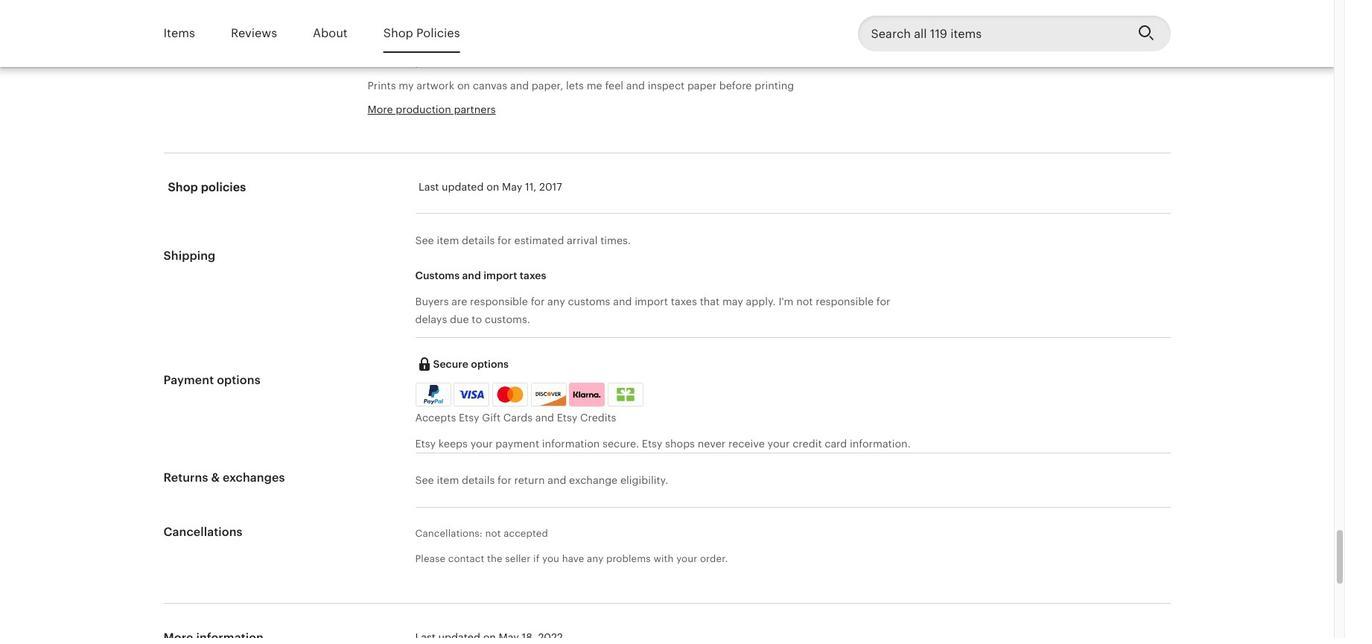 Task type: locate. For each thing, give the bounding box(es) containing it.
2 see from the top
[[415, 474, 434, 486]]

with left shipping
[[683, 18, 704, 30]]

printing
[[755, 80, 794, 92]]

item
[[437, 235, 459, 246], [437, 474, 459, 486]]

canvas up partners
[[473, 80, 507, 92]]

0 vertical spatial to
[[753, 18, 764, 30]]

1 horizontal spatial shop
[[383, 26, 413, 40]]

of for prints
[[547, 18, 557, 30]]

1 horizontal spatial responsible
[[816, 296, 874, 308]]

hi
[[422, 56, 432, 68]]

0 vertical spatial see
[[415, 235, 434, 246]]

1 horizontal spatial your
[[676, 553, 697, 565]]

items link
[[163, 16, 195, 51]]

1 details from the top
[[462, 235, 495, 246]]

any left customs
[[547, 296, 565, 308]]

receive
[[728, 438, 765, 450]]

0 vertical spatial paper
[[651, 42, 681, 54]]

me right the help
[[665, 18, 680, 30]]

updated
[[442, 181, 484, 193]]

shop
[[383, 26, 413, 40], [168, 180, 198, 195]]

paper,
[[532, 80, 563, 92]]

of for variety
[[529, 42, 539, 54]]

1 vertical spatial canvas
[[473, 80, 507, 92]]

1 vertical spatial artwork
[[417, 80, 454, 92]]

artwork up papers,
[[578, 18, 616, 30]]

1 vertical spatial to
[[472, 314, 482, 326]]

customs
[[568, 296, 610, 308]]

fine
[[541, 42, 560, 54]]

item for see item details for estimated arrival times.
[[437, 235, 459, 246]]

import down see item details for estimated arrival times.
[[484, 270, 517, 281]]

2 horizontal spatial your
[[768, 438, 790, 450]]

not
[[796, 296, 813, 308], [485, 528, 501, 539]]

production
[[396, 103, 451, 115]]

1 horizontal spatial options
[[471, 358, 509, 370]]

not right i'm at the right of the page
[[796, 296, 813, 308]]

and inside buyers are responsible for any customs and import taxes that may apply. i'm not responsible for delays due to customs.
[[613, 296, 632, 308]]

options right 'payment'
[[217, 373, 260, 388]]

and right feel
[[626, 80, 645, 92]]

0 vertical spatial my
[[560, 18, 575, 30]]

1 vertical spatial shop
[[168, 180, 198, 195]]

1 vertical spatial paper
[[687, 80, 717, 92]]

paper left before
[[687, 80, 717, 92]]

taxes down estimated at top left
[[520, 270, 546, 281]]

0 horizontal spatial me
[[587, 80, 602, 92]]

0 vertical spatial options
[[471, 358, 509, 370]]

please contact the seller if you have any problems with your order.
[[415, 553, 728, 565]]

1 vertical spatial taxes
[[671, 296, 697, 308]]

item for see item details for return and exchange eligibility.
[[437, 474, 459, 486]]

on
[[457, 80, 470, 92], [486, 181, 499, 193]]

prints
[[368, 80, 396, 92]]

see up customs
[[415, 235, 434, 246]]

times.
[[600, 235, 631, 246]]

0 vertical spatial not
[[796, 296, 813, 308]]

1 vertical spatial any
[[587, 553, 604, 565]]

your left order.
[[676, 553, 697, 565]]

local
[[377, 42, 401, 54]]

1 vertical spatial not
[[485, 528, 501, 539]]

1 vertical spatial my
[[399, 80, 414, 92]]

me
[[665, 18, 680, 30], [587, 80, 602, 92]]

0 vertical spatial print
[[394, 18, 418, 30]]

0 horizontal spatial on
[[457, 80, 470, 92]]

print down shop policies
[[404, 42, 428, 54]]

1 vertical spatial with
[[653, 553, 674, 565]]

responsible
[[470, 296, 528, 308], [816, 296, 874, 308]]

1 horizontal spatial not
[[796, 296, 813, 308]]

1 horizontal spatial prints
[[620, 42, 649, 54]]

on up partners
[[457, 80, 470, 92]]

0 horizontal spatial import
[[484, 270, 517, 281]]

responsible right i'm at the right of the page
[[816, 296, 874, 308]]

artwork up the more production partners link
[[417, 80, 454, 92]]

and left paper,
[[510, 80, 529, 92]]

quality
[[446, 18, 479, 30]]

0 horizontal spatial any
[[547, 296, 565, 308]]

1 horizontal spatial taxes
[[671, 296, 697, 308]]

of up fine
[[547, 18, 557, 30]]

shop for shop policies
[[383, 26, 413, 40]]

0 horizontal spatial responsible
[[470, 296, 528, 308]]

they print high quality giclee prints of my artwork and help me with shipping to clients
[[368, 18, 799, 30]]

any
[[547, 296, 565, 308], [587, 553, 604, 565]]

prints down the help
[[620, 42, 649, 54]]

etsy keeps your payment information secure. etsy shops never receive your credit card information.
[[415, 438, 911, 450]]

responsible up customs.
[[470, 296, 528, 308]]

1 horizontal spatial of
[[547, 18, 557, 30]]

your left credit
[[768, 438, 790, 450]]

import
[[484, 270, 517, 281], [635, 296, 668, 308]]

and up inspect
[[683, 42, 702, 54]]

1 horizontal spatial on
[[486, 181, 499, 193]]

cards
[[503, 412, 533, 424]]

1 horizontal spatial canvas
[[705, 42, 740, 54]]

2 responsible from the left
[[816, 296, 874, 308]]

problems
[[606, 553, 651, 565]]

customs.
[[485, 314, 530, 326]]

keeps
[[439, 438, 468, 450]]

0 horizontal spatial my
[[399, 80, 414, 92]]

print
[[394, 18, 418, 30], [404, 42, 428, 54]]

1 vertical spatial see
[[415, 474, 434, 486]]

to up giclees
[[753, 18, 764, 30]]

0 vertical spatial of
[[547, 18, 557, 30]]

0 vertical spatial me
[[665, 18, 680, 30]]

last updated on may 11, 2017
[[419, 181, 562, 193]]

any right have
[[587, 553, 604, 565]]

my down the kea'au, hi
[[399, 80, 414, 92]]

see up cancellations: at bottom
[[415, 474, 434, 486]]

with right problems
[[653, 553, 674, 565]]

paper down the help
[[651, 42, 681, 54]]

0 horizontal spatial options
[[217, 373, 260, 388]]

for for buyers are responsible for any customs and import taxes that may apply. i'm not responsible for delays due to customs.
[[531, 296, 545, 308]]

0 vertical spatial item
[[437, 235, 459, 246]]

my up art
[[560, 18, 575, 30]]

visa image
[[459, 388, 484, 402]]

0 vertical spatial taxes
[[520, 270, 546, 281]]

and down discover icon
[[535, 412, 554, 424]]

0 horizontal spatial of
[[529, 42, 539, 54]]

more
[[368, 103, 393, 115]]

1 vertical spatial of
[[529, 42, 539, 54]]

0 horizontal spatial taxes
[[520, 270, 546, 281]]

1 vertical spatial me
[[587, 80, 602, 92]]

1 responsible from the left
[[470, 296, 528, 308]]

1 horizontal spatial paper
[[687, 80, 717, 92]]

1 vertical spatial print
[[404, 42, 428, 54]]

2 details from the top
[[462, 474, 495, 486]]

1 vertical spatial item
[[437, 474, 459, 486]]

0 horizontal spatial to
[[472, 314, 482, 326]]

taxes left that
[[671, 296, 697, 308]]

print left "high"
[[394, 18, 418, 30]]

0 horizontal spatial artwork
[[417, 80, 454, 92]]

1 vertical spatial import
[[635, 296, 668, 308]]

accepts etsy gift cards and etsy credits
[[415, 412, 616, 424]]

0 vertical spatial shop
[[383, 26, 413, 40]]

estimated
[[514, 235, 564, 246]]

1 vertical spatial on
[[486, 181, 499, 193]]

0 vertical spatial details
[[462, 235, 495, 246]]

0 vertical spatial prints
[[515, 18, 544, 30]]

shop left policies
[[168, 180, 198, 195]]

and left the help
[[618, 18, 637, 30]]

on left may
[[486, 181, 499, 193]]

feel
[[605, 80, 623, 92]]

options for secure options
[[471, 358, 509, 370]]

last
[[419, 181, 439, 193]]

the
[[487, 553, 502, 565]]

artwork
[[578, 18, 616, 30], [417, 80, 454, 92]]

details down keeps
[[462, 474, 495, 486]]

any inside buyers are responsible for any customs and import taxes that may apply. i'm not responsible for delays due to customs.
[[547, 296, 565, 308]]

shipping
[[163, 249, 215, 263]]

see
[[415, 235, 434, 246], [415, 474, 434, 486]]

canvas down shipping
[[705, 42, 740, 54]]

1 vertical spatial prints
[[620, 42, 649, 54]]

1 vertical spatial options
[[217, 373, 260, 388]]

to
[[753, 18, 764, 30], [472, 314, 482, 326]]

my
[[560, 18, 575, 30], [399, 80, 414, 92]]

prints up variety
[[515, 18, 544, 30]]

me right lets
[[587, 80, 602, 92]]

options up visa icon
[[471, 358, 509, 370]]

and right customs
[[613, 296, 632, 308]]

item up customs
[[437, 235, 459, 246]]

0 vertical spatial import
[[484, 270, 517, 281]]

1 horizontal spatial with
[[683, 18, 704, 30]]

0 vertical spatial any
[[547, 296, 565, 308]]

and
[[618, 18, 637, 30], [683, 42, 702, 54], [510, 80, 529, 92], [626, 80, 645, 92], [462, 270, 481, 281], [613, 296, 632, 308], [535, 412, 554, 424], [548, 474, 566, 486]]

paper
[[651, 42, 681, 54], [687, 80, 717, 92]]

papers,
[[579, 42, 617, 54]]

import left that
[[635, 296, 668, 308]]

0 horizontal spatial prints
[[515, 18, 544, 30]]

before
[[719, 80, 752, 92]]

not up the
[[485, 528, 501, 539]]

details up customs and import taxes at the top
[[462, 235, 495, 246]]

shop policies link
[[383, 16, 460, 51]]

reviews link
[[231, 16, 277, 51]]

discover image
[[532, 386, 567, 408]]

1 item from the top
[[437, 235, 459, 246]]

more production partners link
[[368, 103, 496, 115]]

mastercard image
[[495, 385, 526, 405]]

0 vertical spatial artwork
[[578, 18, 616, 30]]

0 vertical spatial with
[[683, 18, 704, 30]]

0 horizontal spatial shop
[[168, 180, 198, 195]]

shop up local
[[383, 26, 413, 40]]

of
[[547, 18, 557, 30], [529, 42, 539, 54]]

1 vertical spatial details
[[462, 474, 495, 486]]

1 see from the top
[[415, 235, 434, 246]]

kea'au,
[[384, 56, 419, 68]]

1 horizontal spatial me
[[665, 18, 680, 30]]

to inside buyers are responsible for any customs and import taxes that may apply. i'm not responsible for delays due to customs.
[[472, 314, 482, 326]]

to right due in the left of the page
[[472, 314, 482, 326]]

shop inside shop policies link
[[383, 26, 413, 40]]

1 horizontal spatial import
[[635, 296, 668, 308]]

item down keeps
[[437, 474, 459, 486]]

and up are
[[462, 270, 481, 281]]

of left fine
[[529, 42, 539, 54]]

taxes
[[520, 270, 546, 281], [671, 296, 697, 308]]

2 item from the top
[[437, 474, 459, 486]]

details for estimated
[[462, 235, 495, 246]]

your down gift
[[470, 438, 493, 450]]

delays
[[415, 314, 447, 326]]

order.
[[700, 553, 728, 565]]



Task type: vqa. For each thing, say whether or not it's contained in the screenshot.
payment
yes



Task type: describe. For each thing, give the bounding box(es) containing it.
0 vertical spatial canvas
[[705, 42, 740, 54]]

payment options
[[163, 373, 260, 388]]

cancellations:
[[415, 528, 483, 539]]

customs and import taxes
[[415, 270, 546, 281]]

options for payment options
[[217, 373, 260, 388]]

high
[[421, 18, 443, 30]]

contact
[[448, 553, 484, 565]]

card
[[825, 438, 847, 450]]

giclees
[[742, 42, 778, 54]]

0 horizontal spatial with
[[653, 553, 674, 565]]

shops
[[665, 438, 695, 450]]

credits
[[580, 412, 616, 424]]

see for see item details for estimated arrival times.
[[415, 235, 434, 246]]

etsy left shops on the bottom
[[642, 438, 662, 450]]

1 horizontal spatial artwork
[[578, 18, 616, 30]]

more production partners
[[368, 103, 496, 115]]

arrival
[[567, 235, 598, 246]]

your for please contact the seller if you have any problems with your order.
[[676, 553, 697, 565]]

information
[[542, 438, 600, 450]]

0 horizontal spatial canvas
[[473, 80, 507, 92]]

information.
[[850, 438, 911, 450]]

may
[[722, 296, 743, 308]]

have
[[562, 553, 584, 565]]

kea'au, hi
[[381, 56, 432, 68]]

not inside buyers are responsible for any customs and import taxes that may apply. i'm not responsible for delays due to customs.
[[796, 296, 813, 308]]

may
[[502, 181, 522, 193]]

see item details for estimated arrival times.
[[415, 235, 631, 246]]

see item details for return and exchange eligibility.
[[415, 474, 668, 486]]

klarna image
[[569, 383, 605, 407]]

items
[[163, 26, 195, 40]]

for for see item details for estimated arrival times.
[[498, 235, 512, 246]]

for for see item details for return and exchange eligibility.
[[498, 474, 512, 486]]

buyers are responsible for any customs and import taxes that may apply. i'm not responsible for delays due to customs.
[[415, 296, 890, 326]]

prints my artwork on canvas and paper, lets me feel and inspect paper before printing
[[368, 80, 794, 92]]

about link
[[313, 16, 348, 51]]

details for return
[[462, 474, 495, 486]]

clients
[[766, 18, 799, 30]]

a
[[368, 42, 375, 54]]

payment
[[495, 438, 539, 450]]

reviews
[[231, 26, 277, 40]]

please
[[415, 553, 446, 565]]

a local print shop, offers variety of fine art papers, prints paper and canvas giclees
[[368, 42, 778, 54]]

shop for shop policies
[[168, 180, 198, 195]]

returns
[[163, 471, 208, 485]]

2017
[[539, 181, 562, 193]]

variety
[[492, 42, 526, 54]]

see for see item details for return and exchange eligibility.
[[415, 474, 434, 486]]

0 horizontal spatial paper
[[651, 42, 681, 54]]

0 horizontal spatial your
[[470, 438, 493, 450]]

offers
[[461, 42, 489, 54]]

never
[[698, 438, 726, 450]]

if
[[533, 553, 540, 565]]

0 horizontal spatial not
[[485, 528, 501, 539]]

&
[[211, 471, 220, 485]]

taxes inside buyers are responsible for any customs and import taxes that may apply. i'm not responsible for delays due to customs.
[[671, 296, 697, 308]]

policies
[[201, 180, 246, 195]]

inspect
[[648, 80, 685, 92]]

etsy left keeps
[[415, 438, 436, 450]]

shipping
[[707, 18, 751, 30]]

secure
[[433, 358, 468, 370]]

accepts
[[415, 412, 456, 424]]

art
[[563, 42, 577, 54]]

payment
[[163, 373, 214, 388]]

cancellations: not accepted
[[415, 528, 548, 539]]

exchanges
[[223, 471, 285, 485]]

1 horizontal spatial my
[[560, 18, 575, 30]]

0 vertical spatial on
[[457, 80, 470, 92]]

etsy left gift
[[459, 412, 479, 424]]

are
[[452, 296, 467, 308]]

paypal image
[[417, 385, 449, 405]]

help
[[640, 18, 662, 30]]

exchange
[[569, 474, 618, 486]]

etsy up 'information'
[[557, 412, 577, 424]]

returns & exchanges
[[163, 471, 285, 485]]

gift
[[482, 412, 501, 424]]

Search all 119 items text field
[[858, 16, 1126, 51]]

credit
[[793, 438, 822, 450]]

shop,
[[430, 42, 458, 54]]

11,
[[525, 181, 536, 193]]

partners
[[454, 103, 496, 115]]

giftcard image
[[613, 388, 638, 402]]

and right return
[[548, 474, 566, 486]]

cancellations
[[163, 525, 243, 539]]

accepted
[[504, 528, 548, 539]]

1 horizontal spatial any
[[587, 553, 604, 565]]

they
[[368, 18, 392, 30]]

eligibility.
[[620, 474, 668, 486]]

shop policies
[[168, 180, 246, 195]]

apply.
[[746, 296, 776, 308]]

secure options
[[433, 358, 509, 370]]

buyers
[[415, 296, 449, 308]]

lets
[[566, 80, 584, 92]]

about
[[313, 26, 348, 40]]

seller
[[505, 553, 531, 565]]

return
[[514, 474, 545, 486]]

1 horizontal spatial to
[[753, 18, 764, 30]]

customs
[[415, 270, 460, 281]]

you
[[542, 553, 559, 565]]

secure.
[[603, 438, 639, 450]]

shop policies
[[383, 26, 460, 40]]

import inside buyers are responsible for any customs and import taxes that may apply. i'm not responsible for delays due to customs.
[[635, 296, 668, 308]]

your for etsy keeps your payment information secure. etsy shops never receive your credit card information.
[[768, 438, 790, 450]]

giclee
[[482, 18, 513, 30]]



